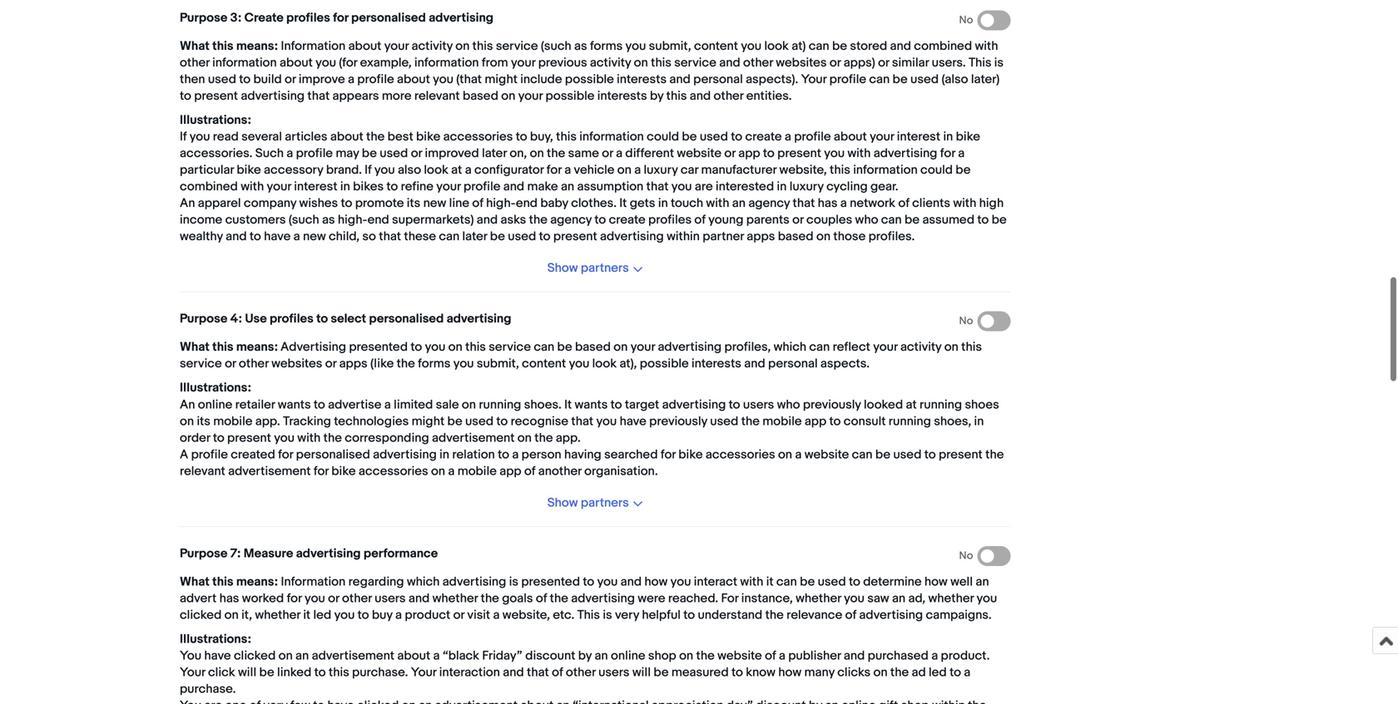 Task type: vqa. For each thing, say whether or not it's contained in the screenshot.
the Illustrations: for online
yes



Task type: locate. For each thing, give the bounding box(es) containing it.
different
[[625, 146, 674, 161]]

create down entities. at the right top
[[745, 129, 782, 144]]

well
[[951, 575, 973, 590]]

have down the target
[[620, 414, 647, 429]]

purpose for purpose 7 : measure advertising performance
[[180, 547, 227, 562]]

1 vertical spatial :
[[238, 312, 242, 327]]

be
[[832, 39, 847, 54], [893, 72, 908, 87], [682, 129, 697, 144], [362, 146, 377, 161], [956, 163, 971, 178], [905, 213, 920, 228], [992, 213, 1007, 228], [490, 229, 505, 244], [557, 340, 572, 355], [447, 414, 462, 429], [876, 448, 891, 463], [800, 575, 815, 590], [259, 666, 274, 681], [654, 666, 669, 681]]

what this means:
[[180, 39, 278, 54], [180, 340, 278, 355], [180, 575, 278, 590]]

no for this
[[959, 315, 973, 328]]

1 vertical spatial it
[[564, 398, 572, 413]]

mobile down retailer
[[213, 414, 253, 429]]

what this means: for information
[[180, 39, 278, 54]]

(that
[[456, 72, 482, 87]]

1 vertical spatial illustrations:
[[180, 381, 251, 396]]

other left entities. at the right top
[[714, 89, 744, 104]]

1 what this means: from the top
[[180, 39, 278, 54]]

0 vertical spatial show partners button
[[180, 245, 1011, 292]]

wishes
[[299, 196, 338, 211]]

that inside illustrations: an online retailer wants to advertise a limited sale on running shoes. it wants to target advertising to users who previously looked at running shoes on its mobile app. tracking technologies might be used to recognise that you have previously used the mobile app to consult running shoes, in order to present you with the corresponding advertisement on the app. a profile created for personalised advertising in relation to a person having searched for bike accessories on a website can be used to present the relevant advertisement for bike accessories on a mobile app of another organisation.
[[571, 414, 594, 429]]

information up improve
[[281, 39, 346, 54]]

for up clients
[[940, 146, 955, 161]]

might down limited in the left of the page
[[412, 414, 445, 429]]

profiles inside the illustrations: if you read several articles about the best bike accessories to buy, this information could be used to create a profile about your interest in bike accessories. such a profile may be used or improved later on, on the same or a different website or app to present you with advertising for a particular bike accessory brand. if you also look at a configurator for a vehicle on a luxury car manufacturer website, this information could be combined with your interest in bikes to refine your profile and make an assumption that you are interested in luxury cycling gear. an apparel company wishes to promote its new line of high-end baby clothes. it gets in touch with an agency that has a network of clients with high income customers (such as high-end supermarkets) and asks the agency to create profiles of young parents or couples who can be assumed to be wealthy and to have a new child, so that these can later be used to present advertising within partner apps based on those profiles.
[[648, 213, 692, 228]]

2 vertical spatial activity
[[901, 340, 942, 355]]

advertisement up relation
[[432, 431, 515, 446]]

show down baby
[[547, 261, 578, 276]]

forms inside advertising presented to you on this service can be based on your advertising profiles, which can reflect your activity on this service or other websites or apps (like the forms you submit, content you look at), possible interests and personal aspects.
[[418, 357, 451, 372]]

means: for information
[[236, 39, 278, 54]]

1 show partners from the top
[[547, 261, 629, 276]]

2 what from the top
[[180, 340, 210, 355]]

line
[[449, 196, 469, 211]]

app inside the illustrations: if you read several articles about the best bike accessories to buy, this information could be used to create a profile about your interest in bike accessories. such a profile may be used or improved later on, on the same or a different website or app to present you with advertising for a particular bike accessory brand. if you also look at a configurator for a vehicle on a luxury car manufacturer website, this information could be combined with your interest in bikes to refine your profile and make an assumption that you are interested in luxury cycling gear. an apparel company wishes to promote its new line of high-end baby clothes. it gets in touch with an agency that has a network of clients with high income customers (such as high-end supermarkets) and asks the agency to create profiles of young parents or couples who can be assumed to be wealthy and to have a new child, so that these can later be used to present advertising within partner apps based on those profiles.
[[738, 146, 760, 161]]

at inside illustrations: an online retailer wants to advertise a limited sale on running shoes. it wants to target advertising to users who previously looked at running shoes on its mobile app. tracking technologies might be used to recognise that you have previously used the mobile app to consult running shoes, in order to present you with the corresponding advertisement on the app. a profile created for personalised advertising in relation to a person having searched for bike accessories on a website can be used to present the relevant advertisement for bike accessories on a mobile app of another organisation.
[[906, 398, 917, 413]]

illustrations: inside illustrations: an online retailer wants to advertise a limited sale on running shoes. it wants to target advertising to users who previously looked at running shoes on its mobile app. tracking technologies might be used to recognise that you have previously used the mobile app to consult running shoes, in order to present you with the corresponding advertisement on the app. a profile created for personalised advertising in relation to a person having searched for bike accessories on a website can be used to present the relevant advertisement for bike accessories on a mobile app of another organisation.
[[180, 381, 251, 396]]

online inside you have clicked on an advertisement about a "black friday" discount by an online shop on the website of a publisher and purchased a product. your click will be linked to this purchase. your interaction and that of other users will be measured to know how many clicks on the ad led to a purchase.
[[611, 649, 645, 664]]

linked
[[277, 666, 312, 681]]

this
[[212, 39, 233, 54], [472, 39, 493, 54], [651, 55, 672, 70], [666, 89, 687, 104], [556, 129, 577, 144], [830, 163, 851, 178], [212, 340, 233, 355], [465, 340, 486, 355], [961, 340, 982, 355], [212, 575, 233, 590], [329, 666, 349, 681]]

: left measure
[[237, 547, 241, 562]]

profile inside illustrations: an online retailer wants to advertise a limited sale on running shoes. it wants to target advertising to users who previously looked at running shoes on its mobile app. tracking technologies might be used to recognise that you have previously used the mobile app to consult running shoes, in order to present you with the corresponding advertisement on the app. a profile created for personalised advertising in relation to a person having searched for bike accessories on a website can be used to present the relevant advertisement for bike accessories on a mobile app of another organisation.
[[191, 448, 228, 463]]

website, inside the illustrations: if you read several articles about the best bike accessories to buy, this information could be used to create a profile about your interest in bike accessories. such a profile may be used or improved later on, on the same or a different website or app to present you with advertising for a particular bike accessory brand. if you also look at a configurator for a vehicle on a luxury car manufacturer website, this information could be combined with your interest in bikes to refine your profile and make an assumption that you are interested in luxury cycling gear. an apparel company wishes to promote its new line of high-end baby clothes. it gets in touch with an agency that has a network of clients with high income customers (such as high-end supermarkets) and asks the agency to create profiles of young parents or couples who can be assumed to be wealthy and to have a new child, so that these can later be used to present advertising within partner apps based on those profiles.
[[779, 163, 827, 178]]

1 horizontal spatial could
[[921, 163, 953, 178]]

websites inside advertising presented to you on this service can be based on your advertising profiles, which can reflect your activity on this service or other websites or apps (like the forms you submit, content you look at), possible interests and personal aspects.
[[271, 357, 322, 372]]

articles
[[285, 129, 328, 144]]

clicked inside you have clicked on an advertisement about a "black friday" discount by an online shop on the website of a publisher and purchased a product. your click will be linked to this purchase. your interaction and that of other users will be measured to know how many clicks on the ad led to a purchase.
[[234, 649, 276, 664]]

possible down 'include'
[[546, 89, 595, 104]]

0 vertical spatial might
[[485, 72, 518, 87]]

searched
[[604, 448, 658, 463]]

forms inside "information about your activity on this service (such as forms you submit, content you look at) can be stored and combined with other information about you (for example, information from your previous activity on this service and other websites or apps) or similar users. this is then used to build or improve a profile about you (that might include possible interests and personal aspects). your profile can be used (also later) to present advertising that appears more relevant based on your possible interests by this and other entities."
[[590, 39, 623, 54]]

show
[[547, 261, 578, 276], [547, 496, 578, 511]]

an
[[180, 196, 195, 211], [180, 398, 195, 413]]

accessories.
[[180, 146, 253, 161]]

0 vertical spatial means:
[[236, 39, 278, 54]]

1 information from the top
[[281, 39, 346, 54]]

is inside "information about your activity on this service (such as forms you submit, content you look at) can be stored and combined with other information about you (for example, information from your previous activity on this service and other websites or apps) or similar users. this is then used to build or improve a profile about you (that might include possible interests and personal aspects). your profile can be used (also later) to present advertising that appears more relevant based on your possible interests by this and other entities."
[[994, 55, 1004, 70]]

1 vertical spatial high-
[[338, 213, 368, 228]]

1 an from the top
[[180, 196, 195, 211]]

1 vertical spatial no
[[959, 315, 973, 328]]

advertising inside "information about your activity on this service (such as forms you submit, content you look at) can be stored and combined with other information about you (for example, information from your previous activity on this service and other websites or apps) or similar users. this is then used to build or improve a profile about you (that might include possible interests and personal aspects). your profile can be used (also later) to present advertising that appears more relevant based on your possible interests by this and other entities."
[[241, 89, 305, 104]]

of
[[472, 196, 483, 211], [898, 196, 910, 211], [695, 213, 706, 228], [524, 464, 536, 479], [536, 592, 547, 607], [845, 608, 857, 623], [765, 649, 776, 664], [552, 666, 563, 681]]

stored
[[850, 39, 887, 54]]

reflect
[[833, 340, 871, 355]]

2 vertical spatial :
[[237, 547, 241, 562]]

0 vertical spatial could
[[647, 129, 679, 144]]

illustrations: inside the illustrations: if you read several articles about the best bike accessories to buy, this information could be used to create a profile about your interest in bike accessories. such a profile may be used or improved later on, on the same or a different website or app to present you with advertising for a particular bike accessory brand. if you also look at a configurator for a vehicle on a luxury car manufacturer website, this information could be combined with your interest in bikes to refine your profile and make an assumption that you are interested in luxury cycling gear. an apparel company wishes to promote its new line of high-end baby clothes. it gets in touch with an agency that has a network of clients with high income customers (such as high-end supermarkets) and asks the agency to create profiles of young parents or couples who can be assumed to be wealthy and to have a new child, so that these can later be used to present advertising within partner apps based on those profiles.
[[180, 113, 251, 128]]

website up car
[[677, 146, 722, 161]]

its inside illustrations: an online retailer wants to advertise a limited sale on running shoes. it wants to target advertising to users who previously looked at running shoes on its mobile app. tracking technologies might be used to recognise that you have previously used the mobile app to consult running shoes, in order to present you with the corresponding advertisement on the app. a profile created for personalised advertising in relation to a person having searched for bike accessories on a website can be used to present the relevant advertisement for bike accessories on a mobile app of another organisation.
[[197, 414, 210, 429]]

led
[[313, 608, 331, 623], [929, 666, 947, 681]]

an up order at the bottom left of page
[[180, 398, 195, 413]]

personalised
[[351, 10, 426, 25], [369, 312, 444, 327], [296, 448, 370, 463]]

be down clients
[[905, 213, 920, 228]]

with inside "information about your activity on this service (such as forms you submit, content you look at) can be stored and combined with other information about you (for example, information from your previous activity on this service and other websites or apps) or similar users. this is then used to build or improve a profile about you (that might include possible interests and personal aspects). your profile can be used (also later) to present advertising that appears more relevant based on your possible interests by this and other entities."
[[975, 39, 998, 54]]

purpose
[[180, 10, 227, 25], [180, 312, 227, 327], [180, 547, 227, 562]]

2 vertical spatial illustrations:
[[180, 632, 251, 647]]

3
[[230, 10, 238, 25]]

goals
[[502, 592, 533, 607]]

measured
[[672, 666, 729, 681]]

advertising presented to you on this service can be based on your advertising profiles, which can reflect your activity on this service or other websites or apps (like the forms you submit, content you look at), possible interests and personal aspects.
[[180, 340, 982, 372]]

0 vertical spatial apps
[[747, 229, 775, 244]]

1 vertical spatial later
[[462, 229, 487, 244]]

1 horizontal spatial app
[[738, 146, 760, 161]]

2 show partners from the top
[[547, 496, 629, 511]]

on inside information regarding which advertising is presented to you and how you interact with it can be used to determine how well an advert has worked for you or other users and whether the goals of the advertising were reached. for instance, whether you saw an ad, whether you clicked on it, whether it led you to buy a product or visit a website, etc. this is very helpful to understand the relevance of advertising campaigns.
[[224, 608, 239, 623]]

1 horizontal spatial by
[[650, 89, 664, 104]]

based inside the illustrations: if you read several articles about the best bike accessories to buy, this information could be used to create a profile about your interest in bike accessories. such a profile may be used or improved later on, on the same or a different website or app to present you with advertising for a particular bike accessory brand. if you also look at a configurator for a vehicle on a luxury car manufacturer website, this information could be combined with your interest in bikes to refine your profile and make an assumption that you are interested in luxury cycling gear. an apparel company wishes to promote its new line of high-end baby clothes. it gets in touch with an agency that has a network of clients with high income customers (such as high-end supermarkets) and asks the agency to create profiles of young parents or couples who can be assumed to be wealthy and to have a new child, so that these can later be used to present advertising within partner apps based on those profiles.
[[778, 229, 814, 244]]

profile down order at the bottom left of page
[[191, 448, 228, 463]]

0 horizontal spatial look
[[424, 163, 448, 178]]

your
[[801, 72, 827, 87], [180, 666, 205, 681], [411, 666, 436, 681]]

2 horizontal spatial app
[[805, 414, 827, 429]]

1 horizontal spatial submit,
[[649, 39, 691, 54]]

shoes,
[[934, 414, 972, 429]]

partners down organisation.
[[581, 496, 629, 511]]

entities.
[[746, 89, 792, 104]]

create
[[244, 10, 284, 25]]

1 horizontal spatial based
[[575, 340, 611, 355]]

about up (for
[[348, 39, 382, 54]]

other inside information regarding which advertising is presented to you and how you interact with it can be used to determine how well an advert has worked for you or other users and whether the goals of the advertising were reached. for instance, whether you saw an ad, whether you clicked on it, whether it led you to buy a product or visit a website, etc. this is very helpful to understand the relevance of advertising campaigns.
[[342, 592, 372, 607]]

can up aspects.
[[809, 340, 830, 355]]

0 vertical spatial illustrations:
[[180, 113, 251, 128]]

information regarding which advertising is presented to you and how you interact with it can be used to determine how well an advert has worked for you or other users and whether the goals of the advertising were reached. for instance, whether you saw an ad, whether you clicked on it, whether it led you to buy a product or visit a website, etc. this is very helpful to understand the relevance of advertising campaigns.
[[180, 575, 997, 623]]

relevant inside "information about your activity on this service (such as forms you submit, content you look at) can be stored and combined with other information about you (for example, information from your previous activity on this service and other websites or apps) or similar users. this is then used to build or improve a profile about you (that might include possible interests and personal aspects). your profile can be used (also later) to present advertising that appears more relevant based on your possible interests by this and other entities."
[[414, 89, 460, 104]]

1 vertical spatial accessories
[[706, 448, 775, 463]]

purpose left the 4
[[180, 312, 227, 327]]

0 horizontal spatial combined
[[180, 179, 238, 194]]

bike right best
[[416, 129, 441, 144]]

personal inside advertising presented to you on this service can be based on your advertising profiles, which can reflect your activity on this service or other websites or apps (like the forms you submit, content you look at), possible interests and personal aspects.
[[768, 357, 818, 372]]

used
[[208, 72, 236, 87], [911, 72, 939, 87], [700, 129, 728, 144], [380, 146, 408, 161], [508, 229, 536, 244], [465, 414, 494, 429], [710, 414, 739, 429], [893, 448, 922, 463], [818, 575, 846, 590]]

no for well
[[959, 550, 973, 563]]

in
[[943, 129, 953, 144], [340, 179, 350, 194], [777, 179, 787, 194], [658, 196, 668, 211], [974, 414, 984, 429], [440, 448, 449, 463]]

1 will from the left
[[238, 666, 256, 681]]

app up manufacturer
[[738, 146, 760, 161]]

2 vertical spatial users
[[599, 666, 630, 681]]

high- up asks
[[486, 196, 516, 211]]

0 horizontal spatial might
[[412, 414, 445, 429]]

other down discount
[[566, 666, 596, 681]]

having
[[564, 448, 602, 463]]

1 horizontal spatial accessories
[[443, 129, 513, 144]]

2 vertical spatial possible
[[640, 357, 689, 372]]

2 show from the top
[[547, 496, 578, 511]]

2 purpose from the top
[[180, 312, 227, 327]]

1 horizontal spatial apps
[[747, 229, 775, 244]]

presented up (like
[[349, 340, 408, 355]]

for right created on the left bottom
[[278, 448, 293, 463]]

show partners down the "clothes."
[[547, 261, 629, 276]]

be down consult
[[876, 448, 891, 463]]

of down gear.
[[898, 196, 910, 211]]

3 illustrations: from the top
[[180, 632, 251, 647]]

1 vertical spatial this
[[577, 608, 600, 623]]

advert
[[180, 592, 217, 607]]

might inside "information about your activity on this service (such as forms you submit, content you look at) can be stored and combined with other information about you (for example, information from your previous activity on this service and other websites or apps) or similar users. this is then used to build or improve a profile about you (that might include possible interests and personal aspects). your profile can be used (also later) to present advertising that appears more relevant based on your possible interests by this and other entities."
[[485, 72, 518, 87]]

partners
[[581, 261, 629, 276], [581, 496, 629, 511]]

this inside "information about your activity on this service (such as forms you submit, content you look at) can be stored and combined with other information about you (for example, information from your previous activity on this service and other websites or apps) or similar users. this is then used to build or improve a profile about you (that might include possible interests and personal aspects). your profile can be used (also later) to present advertising that appears more relevant based on your possible interests by this and other entities."
[[969, 55, 992, 70]]

advertise
[[328, 398, 382, 413]]

2 horizontal spatial your
[[801, 72, 827, 87]]

interests inside advertising presented to you on this service can be based on your advertising profiles, which can reflect your activity on this service or other websites or apps (like the forms you submit, content you look at), possible interests and personal aspects.
[[692, 357, 742, 372]]

advertisement down buy
[[312, 649, 395, 664]]

1 horizontal spatial at
[[906, 398, 917, 413]]

have inside the illustrations: if you read several articles about the best bike accessories to buy, this information could be used to create a profile about your interest in bike accessories. such a profile may be used or improved later on, on the same or a different website or app to present you with advertising for a particular bike accessory brand. if you also look at a configurator for a vehicle on a luxury car manufacturer website, this information could be combined with your interest in bikes to refine your profile and make an assumption that you are interested in luxury cycling gear. an apparel company wishes to promote its new line of high-end baby clothes. it gets in touch with an agency that has a network of clients with high income customers (such as high-end supermarkets) and asks the agency to create profiles of young parents or couples who can be assumed to be wealthy and to have a new child, so that these can later be used to present advertising within partner apps based on those profiles.
[[264, 229, 291, 244]]

end up asks
[[516, 196, 538, 211]]

1 what from the top
[[180, 39, 210, 54]]

presented inside information regarding which advertising is presented to you and how you interact with it can be used to determine how well an advert has worked for you or other users and whether the goals of the advertising were reached. for instance, whether you saw an ad, whether you clicked on it, whether it led you to buy a product or visit a website, etc. this is very helpful to understand the relevance of advertising campaigns.
[[521, 575, 580, 590]]

1 vertical spatial partners
[[581, 496, 629, 511]]

1 vertical spatial as
[[322, 213, 335, 228]]

based inside "information about your activity on this service (such as forms you submit, content you look at) can be stored and combined with other information about you (for example, information from your previous activity on this service and other websites or apps) or similar users. this is then used to build or improve a profile about you (that might include possible interests and personal aspects). your profile can be used (also later) to present advertising that appears more relevant based on your possible interests by this and other entities."
[[463, 89, 498, 104]]

it right the shoes.
[[564, 398, 572, 413]]

of down touch
[[695, 213, 706, 228]]

about inside you have clicked on an advertisement about a "black friday" discount by an online shop on the website of a publisher and purchased a product. your click will be linked to this purchase. your interaction and that of other users will be measured to know how many clicks on the ad led to a purchase.
[[397, 649, 430, 664]]

many
[[804, 666, 835, 681]]

(such
[[541, 39, 572, 54], [289, 213, 319, 228]]

based up illustrations: an online retailer wants to advertise a limited sale on running shoes. it wants to target advertising to users who previously looked at running shoes on its mobile app. tracking technologies might be used to recognise that you have previously used the mobile app to consult running shoes, in order to present you with the corresponding advertisement on the app. a profile created for personalised advertising in relation to a person having searched for bike accessories on a website can be used to present the relevant advertisement for bike accessories on a mobile app of another organisation.
[[575, 340, 611, 355]]

0 horizontal spatial (such
[[289, 213, 319, 228]]

profiles right create
[[286, 10, 330, 25]]

2 vertical spatial personalised
[[296, 448, 370, 463]]

partners for car
[[581, 261, 629, 276]]

helpful
[[642, 608, 681, 623]]

3 means: from the top
[[236, 575, 278, 590]]

1 vertical spatial luxury
[[790, 179, 824, 194]]

as inside "information about your activity on this service (such as forms you submit, content you look at) can be stored and combined with other information about you (for example, information from your previous activity on this service and other websites or apps) or similar users. this is then used to build or improve a profile about you (that might include possible interests and personal aspects). your profile can be used (also later) to present advertising that appears more relevant based on your possible interests by this and other entities."
[[574, 39, 587, 54]]

partners down the "clothes."
[[581, 261, 629, 276]]

2 no from the top
[[959, 315, 973, 328]]

1 horizontal spatial websites
[[776, 55, 827, 70]]

0 vertical spatial activity
[[412, 39, 453, 54]]

which up the product
[[407, 575, 440, 590]]

an
[[561, 179, 574, 194], [732, 196, 746, 211], [976, 575, 989, 590], [892, 592, 906, 607], [296, 649, 309, 664], [595, 649, 608, 664]]

1 vertical spatial interest
[[294, 179, 338, 194]]

child,
[[329, 229, 360, 244]]

illustrations: for online
[[180, 381, 251, 396]]

show partners button for luxury
[[180, 245, 1011, 292]]

1 no from the top
[[959, 14, 973, 27]]

1 vertical spatial (such
[[289, 213, 319, 228]]

create down gets
[[609, 213, 646, 228]]

0 horizontal spatial wants
[[278, 398, 311, 413]]

used up relevance
[[818, 575, 846, 590]]

1 horizontal spatial relevant
[[414, 89, 460, 104]]

looked
[[864, 398, 903, 413]]

profiles for create profiles for personalised advertising
[[286, 10, 330, 25]]

0 vertical spatial no
[[959, 14, 973, 27]]

1 means: from the top
[[236, 39, 278, 54]]

publisher
[[788, 649, 841, 664]]

2 will from the left
[[632, 666, 651, 681]]

profiles.
[[869, 229, 915, 244]]

so
[[362, 229, 376, 244]]

1 horizontal spatial create
[[745, 129, 782, 144]]

0 horizontal spatial forms
[[418, 357, 451, 372]]

ad
[[912, 666, 926, 681]]

show for on
[[547, 261, 578, 276]]

0 horizontal spatial will
[[238, 666, 256, 681]]

0 vertical spatial based
[[463, 89, 498, 104]]

0 vertical spatial combined
[[914, 39, 972, 54]]

2 vertical spatial interests
[[692, 357, 742, 372]]

if up accessories.
[[180, 129, 187, 144]]

it,
[[241, 608, 252, 623]]

information up same
[[580, 129, 644, 144]]

1 purpose from the top
[[180, 10, 227, 25]]

1 horizontal spatial who
[[855, 213, 878, 228]]

profiles
[[286, 10, 330, 25], [648, 213, 692, 228], [270, 312, 314, 327]]

1 partners from the top
[[581, 261, 629, 276]]

present inside "information about your activity on this service (such as forms you submit, content you look at) can be stored and combined with other information about you (for example, information from your previous activity on this service and other websites or apps) or similar users. this is then used to build or improve a profile about you (that might include possible interests and personal aspects). your profile can be used (also later) to present advertising that appears more relevant based on your possible interests by this and other entities."
[[194, 89, 238, 104]]

your up line
[[436, 179, 461, 194]]

by right discount
[[578, 649, 592, 664]]

0 horizontal spatial relevant
[[180, 464, 225, 479]]

website, down goals
[[503, 608, 550, 623]]

0 vertical spatial advertisement
[[432, 431, 515, 446]]

2 show partners button from the top
[[180, 480, 1011, 527]]

1 horizontal spatial new
[[423, 196, 446, 211]]

of down person
[[524, 464, 536, 479]]

used up manufacturer
[[700, 129, 728, 144]]

information inside "information about your activity on this service (such as forms you submit, content you look at) can be stored and combined with other information about you (for example, information from your previous activity on this service and other websites or apps) or similar users. this is then used to build or improve a profile about you (that might include possible interests and personal aspects). your profile can be used (also later) to present advertising that appears more relevant based on your possible interests by this and other entities."
[[281, 39, 346, 54]]

show partners button for a
[[180, 480, 1011, 527]]

2 means: from the top
[[236, 340, 278, 355]]

led inside you have clicked on an advertisement about a "black friday" discount by an online shop on the website of a publisher and purchased a product. your click will be linked to this purchase. your interaction and that of other users will be measured to know how many clicks on the ad led to a purchase.
[[929, 666, 947, 681]]

refine
[[401, 179, 434, 194]]

running up shoes,
[[920, 398, 962, 413]]

1 vertical spatial relevant
[[180, 464, 225, 479]]

profiles for use profiles to select personalised advertising
[[270, 312, 314, 327]]

1 horizontal spatial it
[[620, 196, 627, 211]]

combined inside the illustrations: if you read several articles about the best bike accessories to buy, this information could be used to create a profile about your interest in bike accessories. such a profile may be used or improved later on, on the same or a different website or app to present you with advertising for a particular bike accessory brand. if you also look at a configurator for a vehicle on a luxury car manufacturer website, this information could be combined with your interest in bikes to refine your profile and make an assumption that you are interested in luxury cycling gear. an apparel company wishes to promote its new line of high-end baby clothes. it gets in touch with an agency that has a network of clients with high income customers (such as high-end supermarkets) and asks the agency to create profiles of young parents or couples who can be assumed to be wealthy and to have a new child, so that these can later be used to present advertising within partner apps based on those profiles.
[[180, 179, 238, 194]]

0 vertical spatial look
[[764, 39, 789, 54]]

0 vertical spatial show partners
[[547, 261, 629, 276]]

submit, inside advertising presented to you on this service can be based on your advertising profiles, which can reflect your activity on this service or other websites or apps (like the forms you submit, content you look at), possible interests and personal aspects.
[[477, 357, 519, 372]]

you
[[180, 649, 201, 664]]

2 information from the top
[[281, 575, 346, 590]]

this
[[969, 55, 992, 70], [577, 608, 600, 623]]

bike
[[416, 129, 441, 144], [956, 129, 980, 144], [237, 163, 261, 178], [679, 448, 703, 463], [332, 464, 356, 479]]

1 vertical spatial led
[[929, 666, 947, 681]]

your down at)
[[801, 72, 827, 87]]

2 vertical spatial profiles
[[270, 312, 314, 327]]

that inside you have clicked on an advertisement about a "black friday" discount by an online shop on the website of a publisher and purchased a product. your click will be linked to this purchase. your interaction and that of other users will be measured to know how many clicks on the ad led to a purchase.
[[527, 666, 549, 681]]

a inside "information about your activity on this service (such as forms you submit, content you look at) can be stored and combined with other information about you (for example, information from your previous activity on this service and other websites or apps) or similar users. this is then used to build or improve a profile about you (that might include possible interests and personal aspects). your profile can be used (also later) to present advertising that appears more relevant based on your possible interests by this and other entities."
[[348, 72, 355, 87]]

on
[[455, 39, 470, 54], [634, 55, 648, 70], [501, 89, 516, 104], [530, 146, 544, 161], [617, 163, 632, 178], [816, 229, 831, 244], [448, 340, 463, 355], [614, 340, 628, 355], [944, 340, 959, 355], [462, 398, 476, 413], [180, 414, 194, 429], [518, 431, 532, 446], [778, 448, 792, 463], [431, 464, 445, 479], [224, 608, 239, 623], [279, 649, 293, 664], [679, 649, 693, 664], [874, 666, 888, 681]]

personal left 'aspects).'
[[693, 72, 743, 87]]

partners for person
[[581, 496, 629, 511]]

2 vertical spatial based
[[575, 340, 611, 355]]

on,
[[510, 146, 527, 161]]

1 vertical spatial its
[[197, 414, 210, 429]]

information down purpose 7 : measure advertising performance
[[281, 575, 346, 590]]

users up buy
[[375, 592, 406, 607]]

possible right at),
[[640, 357, 689, 372]]

instance,
[[741, 592, 793, 607]]

that up "couples" in the right top of the page
[[793, 196, 815, 211]]

website
[[677, 146, 722, 161], [805, 448, 849, 463], [718, 649, 762, 664]]

2 what this means: from the top
[[180, 340, 278, 355]]

forms
[[590, 39, 623, 54], [418, 357, 451, 372]]

2 vertical spatial advertisement
[[312, 649, 395, 664]]

is up goals
[[509, 575, 519, 590]]

accessories
[[443, 129, 513, 144], [706, 448, 775, 463], [359, 464, 428, 479]]

it
[[620, 196, 627, 211], [564, 398, 572, 413]]

1 show partners button from the top
[[180, 245, 1011, 292]]

have up 'click'
[[204, 649, 231, 664]]

is
[[994, 55, 1004, 70], [509, 575, 519, 590], [603, 608, 612, 623]]

profile down the example,
[[357, 72, 394, 87]]

might
[[485, 72, 518, 87], [412, 414, 445, 429]]

information inside information regarding which advertising is presented to you and how you interact with it can be used to determine how well an advert has worked for you or other users and whether the goals of the advertising were reached. for instance, whether you saw an ad, whether you clicked on it, whether it led you to buy a product or visit a website, etc. this is very helpful to understand the relevance of advertising campaigns.
[[281, 575, 346, 590]]

0 horizontal spatial mobile
[[213, 414, 253, 429]]

apps inside advertising presented to you on this service can be based on your advertising profiles, which can reflect your activity on this service or other websites or apps (like the forms you submit, content you look at), possible interests and personal aspects.
[[339, 357, 368, 372]]

present
[[194, 89, 238, 104], [778, 146, 821, 161], [553, 229, 597, 244], [227, 431, 271, 446], [939, 448, 983, 463]]

brand.
[[326, 163, 362, 178]]

0 horizontal spatial website,
[[503, 608, 550, 623]]

information
[[212, 55, 277, 70], [415, 55, 479, 70], [580, 129, 644, 144], [853, 163, 918, 178]]

0 horizontal spatial luxury
[[644, 163, 678, 178]]

relation
[[452, 448, 495, 463]]

what this means: down the 4
[[180, 340, 278, 355]]

as down wishes
[[322, 213, 335, 228]]

1 vertical spatial at
[[906, 398, 917, 413]]

end
[[516, 196, 538, 211], [368, 213, 389, 228]]

limited
[[394, 398, 433, 413]]

2 illustrations: from the top
[[180, 381, 251, 396]]

bike down corresponding
[[332, 464, 356, 479]]

can inside information regarding which advertising is presented to you and how you interact with it can be used to determine how well an advert has worked for you or other users and whether the goals of the advertising were reached. for instance, whether you saw an ad, whether you clicked on it, whether it led you to buy a product or visit a website, etc. this is very helpful to understand the relevance of advertising campaigns.
[[776, 575, 797, 590]]

purpose left 3
[[180, 10, 227, 25]]

1 vertical spatial online
[[611, 649, 645, 664]]

based
[[463, 89, 498, 104], [778, 229, 814, 244], [575, 340, 611, 355]]

1 vertical spatial end
[[368, 213, 389, 228]]

or right the parents
[[792, 213, 804, 228]]

3 purpose from the top
[[180, 547, 227, 562]]

2 vertical spatial have
[[204, 649, 231, 664]]

of right goals
[[536, 592, 547, 607]]

2 vertical spatial what
[[180, 575, 210, 590]]

0 vertical spatial high-
[[486, 196, 516, 211]]

an up income
[[180, 196, 195, 211]]

combined
[[914, 39, 972, 54], [180, 179, 238, 194]]

with up instance,
[[740, 575, 764, 590]]

illustrations: up the 'read'
[[180, 113, 251, 128]]

: left use
[[238, 312, 242, 327]]

mobile
[[213, 414, 253, 429], [763, 414, 802, 429], [458, 464, 497, 479]]

the right (like
[[397, 357, 415, 372]]

1 vertical spatial combined
[[180, 179, 238, 194]]

agency
[[749, 196, 790, 211], [550, 213, 592, 228]]

0 horizontal spatial previously
[[649, 414, 707, 429]]

profile up cycling
[[794, 129, 831, 144]]

0 vertical spatial what this means:
[[180, 39, 278, 54]]

0 vertical spatial content
[[694, 39, 738, 54]]

who inside illustrations: an online retailer wants to advertise a limited sale on running shoes. it wants to target advertising to users who previously looked at running shoes on its mobile app. tracking technologies might be used to recognise that you have previously used the mobile app to consult running shoes, in order to present you with the corresponding advertisement on the app. a profile created for personalised advertising in relation to a person having searched for bike accessories on a website can be used to present the relevant advertisement for bike accessories on a mobile app of another organisation.
[[777, 398, 800, 413]]

clicked up 'click'
[[234, 649, 276, 664]]

websites inside "information about your activity on this service (such as forms you submit, content you look at) can be stored and combined with other information about you (for example, information from your previous activity on this service and other websites or apps) or similar users. this is then used to build or improve a profile about you (that might include possible interests and personal aspects). your profile can be used (also later) to present advertising that appears more relevant based on your possible interests by this and other entities."
[[776, 55, 827, 70]]

0 vertical spatial interest
[[897, 129, 941, 144]]

at inside the illustrations: if you read several articles about the best bike accessories to buy, this information could be used to create a profile about your interest in bike accessories. such a profile may be used or improved later on, on the same or a different website or app to present you with advertising for a particular bike accessory brand. if you also look at a configurator for a vehicle on a luxury car manufacturer website, this information could be combined with your interest in bikes to refine your profile and make an assumption that you are interested in luxury cycling gear. an apparel company wishes to promote its new line of high-end baby clothes. it gets in touch with an agency that has a network of clients with high income customers (such as high-end supermarkets) and asks the agency to create profiles of young parents or couples who can be assumed to be wealthy and to have a new child, so that these can later be used to present advertising within partner apps based on those profiles.
[[451, 163, 462, 178]]

3 what from the top
[[180, 575, 210, 590]]

1 illustrations: from the top
[[180, 113, 251, 128]]

interested
[[716, 179, 774, 194]]

1 horizontal spatial which
[[774, 340, 807, 355]]

show for relation
[[547, 496, 578, 511]]

1 show from the top
[[547, 261, 578, 276]]

information for you
[[281, 39, 346, 54]]

activity
[[412, 39, 453, 54], [590, 55, 631, 70], [901, 340, 942, 355]]

submit,
[[649, 39, 691, 54], [477, 357, 519, 372]]

personalised up (like
[[369, 312, 444, 327]]

what this means: for has
[[180, 575, 278, 590]]

0 vertical spatial it
[[766, 575, 774, 590]]

2 partners from the top
[[581, 496, 629, 511]]

the up the visit
[[481, 592, 499, 607]]

new
[[423, 196, 446, 211], [303, 229, 326, 244]]

(for
[[339, 55, 357, 70]]

0 horizontal spatial based
[[463, 89, 498, 104]]

0 vertical spatial its
[[407, 196, 421, 211]]

order
[[180, 431, 210, 446]]

new up supermarkets)
[[423, 196, 446, 211]]

0 horizontal spatial presented
[[349, 340, 408, 355]]

: left create
[[238, 10, 242, 25]]

3 no from the top
[[959, 550, 973, 563]]

it up linked
[[303, 608, 311, 623]]

were
[[638, 592, 665, 607]]

(such inside "information about your activity on this service (such as forms you submit, content you look at) can be stored and combined with other information about you (for example, information from your previous activity on this service and other websites or apps) or similar users. this is then used to build or improve a profile about you (that might include possible interests and personal aspects). your profile can be used (also later) to present advertising that appears more relevant based on your possible interests by this and other entities."
[[541, 39, 572, 54]]

might down from
[[485, 72, 518, 87]]

look inside "information about your activity on this service (such as forms you submit, content you look at) can be stored and combined with other information about you (for example, information from your previous activity on this service and other websites or apps) or similar users. this is then used to build or improve a profile about you (that might include possible interests and personal aspects). your profile can be used (also later) to present advertising that appears more relevant based on your possible interests by this and other entities."
[[764, 39, 789, 54]]

0 horizontal spatial submit,
[[477, 357, 519, 372]]

1 vertical spatial app
[[805, 414, 827, 429]]

1 vertical spatial who
[[777, 398, 800, 413]]

2 an from the top
[[180, 398, 195, 413]]

can inside illustrations: an online retailer wants to advertise a limited sale on running shoes. it wants to target advertising to users who previously looked at running shoes on its mobile app. tracking technologies might be used to recognise that you have previously used the mobile app to consult running shoes, in order to present you with the corresponding advertisement on the app. a profile created for personalised advertising in relation to a person having searched for bike accessories on a website can be used to present the relevant advertisement for bike accessories on a mobile app of another organisation.
[[852, 448, 873, 463]]

buy,
[[530, 129, 553, 144]]

technologies
[[334, 414, 409, 429]]

have
[[264, 229, 291, 244], [620, 414, 647, 429], [204, 649, 231, 664]]

your
[[384, 39, 409, 54], [511, 55, 535, 70], [518, 89, 543, 104], [870, 129, 894, 144], [267, 179, 291, 194], [436, 179, 461, 194], [631, 340, 655, 355], [873, 340, 898, 355]]

high- up child,
[[338, 213, 368, 228]]

for up (for
[[333, 10, 348, 25]]

target
[[625, 398, 659, 413]]

0 horizontal spatial clicked
[[180, 608, 222, 623]]

: for 4
[[238, 312, 242, 327]]

1 vertical spatial show partners button
[[180, 480, 1011, 527]]

aspects).
[[746, 72, 798, 87]]

website inside illustrations: an online retailer wants to advertise a limited sale on running shoes. it wants to target advertising to users who previously looked at running shoes on its mobile app. tracking technologies might be used to recognise that you have previously used the mobile app to consult running shoes, in order to present you with the corresponding advertisement on the app. a profile created for personalised advertising in relation to a person having searched for bike accessories on a website can be used to present the relevant advertisement for bike accessories on a mobile app of another organisation.
[[805, 448, 849, 463]]

purpose for purpose 3 : create profiles for personalised advertising
[[180, 10, 227, 25]]

3 what this means: from the top
[[180, 575, 278, 590]]

this right etc.
[[577, 608, 600, 623]]

the down instance,
[[765, 608, 784, 623]]

look left at),
[[592, 357, 617, 372]]

have inside illustrations: an online retailer wants to advertise a limited sale on running shoes. it wants to target advertising to users who previously looked at running shoes on its mobile app. tracking technologies might be used to recognise that you have previously used the mobile app to consult running shoes, in order to present you with the corresponding advertisement on the app. a profile created for personalised advertising in relation to a person having searched for bike accessories on a website can be used to present the relevant advertisement for bike accessories on a mobile app of another organisation.
[[620, 414, 647, 429]]

0 vertical spatial by
[[650, 89, 664, 104]]

1 vertical spatial based
[[778, 229, 814, 244]]

which
[[774, 340, 807, 355], [407, 575, 440, 590]]

whether up campaigns.
[[928, 592, 974, 607]]

about
[[348, 39, 382, 54], [280, 55, 313, 70], [397, 72, 430, 87], [330, 129, 363, 144], [834, 129, 867, 144], [397, 649, 430, 664]]

profiles up within at the top of page
[[648, 213, 692, 228]]

0 horizontal spatial users
[[375, 592, 406, 607]]

possible inside advertising presented to you on this service can be based on your advertising profiles, which can reflect your activity on this service or other websites or apps (like the forms you submit, content you look at), possible interests and personal aspects.
[[640, 357, 689, 372]]

purpose 3 : create profiles for personalised advertising
[[180, 10, 494, 25]]

1 horizontal spatial if
[[365, 163, 372, 178]]

it
[[766, 575, 774, 590], [303, 608, 311, 623]]

what this means: down 3
[[180, 39, 278, 54]]

0 horizontal spatial end
[[368, 213, 389, 228]]

users inside illustrations: an online retailer wants to advertise a limited sale on running shoes. it wants to target advertising to users who previously looked at running shoes on its mobile app. tracking technologies might be used to recognise that you have previously used the mobile app to consult running shoes, in order to present you with the corresponding advertisement on the app. a profile created for personalised advertising in relation to a person having searched for bike accessories on a website can be used to present the relevant advertisement for bike accessories on a mobile app of another organisation.
[[743, 398, 774, 413]]

at right looked
[[906, 398, 917, 413]]

0 vertical spatial submit,
[[649, 39, 691, 54]]

0 vertical spatial users
[[743, 398, 774, 413]]

0 horizontal spatial content
[[522, 357, 566, 372]]

1 vertical spatial users
[[375, 592, 406, 607]]

other inside advertising presented to you on this service can be based on your advertising profiles, which can reflect your activity on this service or other websites or apps (like the forms you submit, content you look at), possible interests and personal aspects.
[[239, 357, 269, 372]]

that inside "information about your activity on this service (such as forms you submit, content you look at) can be stored and combined with other information about you (for example, information from your previous activity on this service and other websites or apps) or similar users. this is then used to build or improve a profile about you (that might include possible interests and personal aspects). your profile can be used (also later) to present advertising that appears more relevant based on your possible interests by this and other entities."
[[307, 89, 330, 104]]

website inside you have clicked on an advertisement about a "black friday" discount by an online shop on the website of a publisher and purchased a product. your click will be linked to this purchase. your interaction and that of other users will be measured to know how many clicks on the ad led to a purchase.
[[718, 649, 762, 664]]

app
[[738, 146, 760, 161], [805, 414, 827, 429], [500, 464, 522, 479]]



Task type: describe. For each thing, give the bounding box(es) containing it.
2 wants from the left
[[575, 398, 608, 413]]

(such inside the illustrations: if you read several articles about the best bike accessories to buy, this information could be used to create a profile about your interest in bike accessories. such a profile may be used or improved later on, on the same or a different website or app to present you with advertising for a particular bike accessory brand. if you also look at a configurator for a vehicle on a luxury car manufacturer website, this information could be combined with your interest in bikes to refine your profile and make an assumption that you are interested in luxury cycling gear. an apparel company wishes to promote its new line of high-end baby clothes. it gets in touch with an agency that has a network of clients with high income customers (such as high-end supermarkets) and asks the agency to create profiles of young parents or couples who can be assumed to be wealthy and to have a new child, so that these can later be used to present advertising within partner apps based on those profiles.
[[289, 213, 319, 228]]

your inside "information about your activity on this service (such as forms you submit, content you look at) can be stored and combined with other information about you (for example, information from your previous activity on this service and other websites or apps) or similar users. this is then used to build or improve a profile about you (that might include possible interests and personal aspects). your profile can be used (also later) to present advertising that appears more relevant based on your possible interests by this and other entities."
[[801, 72, 827, 87]]

those
[[834, 229, 866, 244]]

promote
[[355, 196, 404, 211]]

0 horizontal spatial is
[[509, 575, 519, 590]]

be down asks
[[490, 229, 505, 244]]

content inside advertising presented to you on this service can be based on your advertising profiles, which can reflect your activity on this service or other websites or apps (like the forms you submit, content you look at), possible interests and personal aspects.
[[522, 357, 566, 372]]

organisation.
[[584, 464, 658, 479]]

the down buy,
[[547, 146, 565, 161]]

used right the then
[[208, 72, 236, 87]]

profiles,
[[725, 340, 771, 355]]

1 horizontal spatial it
[[766, 575, 774, 590]]

0 vertical spatial new
[[423, 196, 446, 211]]

or left apps)
[[830, 55, 841, 70]]

be inside information regarding which advertising is presented to you and how you interact with it can be used to determine how well an advert has worked for you or other users and whether the goals of the advertising were reached. for instance, whether you saw an ad, whether you clicked on it, whether it led you to buy a product or visit a website, etc. this is very helpful to understand the relevance of advertising campaigns.
[[800, 575, 815, 590]]

appears
[[333, 89, 379, 104]]

clients
[[912, 196, 951, 211]]

be up assumed on the top right of page
[[956, 163, 971, 178]]

have inside you have clicked on an advertisement about a "black friday" discount by an online shop on the website of a publisher and purchased a product. your click will be linked to this purchase. your interaction and that of other users will be measured to know how many clicks on the ad led to a purchase.
[[204, 649, 231, 664]]

purchased
[[868, 649, 929, 664]]

0 vertical spatial later
[[482, 146, 507, 161]]

improved
[[425, 146, 479, 161]]

within
[[667, 229, 700, 244]]

be up apps)
[[832, 39, 847, 54]]

1 vertical spatial app.
[[556, 431, 581, 446]]

gets
[[630, 196, 655, 211]]

it inside illustrations: an online retailer wants to advertise a limited sale on running shoes. it wants to target advertising to users who previously looked at running shoes on its mobile app. tracking technologies might be used to recognise that you have previously used the mobile app to consult running shoes, in order to present you with the corresponding advertisement on the app. a profile created for personalised advertising in relation to a person having searched for bike accessories on a website can be used to present the relevant advertisement for bike accessories on a mobile app of another organisation.
[[564, 398, 572, 413]]

2 horizontal spatial how
[[925, 575, 948, 590]]

of right line
[[472, 196, 483, 211]]

your up at),
[[631, 340, 655, 355]]

shoes
[[965, 398, 999, 413]]

of inside illustrations: an online retailer wants to advertise a limited sale on running shoes. it wants to target advertising to users who previously looked at running shoes on its mobile app. tracking technologies might be used to recognise that you have previously used the mobile app to consult running shoes, in order to present you with the corresponding advertisement on the app. a profile created for personalised advertising in relation to a person having searched for bike accessories on a website can be used to present the relevant advertisement for bike accessories on a mobile app of another organisation.
[[524, 464, 536, 479]]

the down profiles,
[[741, 414, 760, 429]]

profile up line
[[464, 179, 501, 194]]

means: for has
[[236, 575, 278, 590]]

high
[[979, 196, 1004, 211]]

in left relation
[[440, 448, 449, 463]]

in down (also
[[943, 129, 953, 144]]

such
[[255, 146, 284, 161]]

1 horizontal spatial your
[[411, 666, 436, 681]]

sale
[[436, 398, 459, 413]]

0 horizontal spatial how
[[645, 575, 668, 590]]

1 wants from the left
[[278, 398, 311, 413]]

running left the shoes.
[[479, 398, 521, 413]]

show partners for luxury
[[547, 261, 629, 276]]

with up assumed on the top right of page
[[953, 196, 977, 211]]

0 horizontal spatial purchase.
[[180, 682, 236, 697]]

2 vertical spatial accessories
[[359, 464, 428, 479]]

clicks
[[838, 666, 871, 681]]

used down similar
[[911, 72, 939, 87]]

product.
[[941, 649, 990, 664]]

1 vertical spatial previously
[[649, 414, 707, 429]]

for inside information regarding which advertising is presented to you and how you interact with it can be used to determine how well an advert has worked for you or other users and whether the goals of the advertising were reached. for instance, whether you saw an ad, whether you clicked on it, whether it led you to buy a product or visit a website, etc. this is very helpful to understand the relevance of advertising campaigns.
[[287, 592, 302, 607]]

you have clicked on an advertisement about a "black friday" discount by an online shop on the website of a publisher and purchased a product. your click will be linked to this purchase. your interaction and that of other users will be measured to know how many clicks on the ad led to a purchase.
[[180, 649, 990, 697]]

be up car
[[682, 129, 697, 144]]

illustrations: an online retailer wants to advertise a limited sale on running shoes. it wants to target advertising to users who previously looked at running shoes on its mobile app. tracking technologies might be used to recognise that you have previously used the mobile app to consult running shoes, in order to present you with the corresponding advertisement on the app. a profile created for personalised advertising in relation to a person having searched for bike accessories on a website can be used to present the relevant advertisement for bike accessories on a mobile app of another organisation.
[[180, 381, 1004, 479]]

shoes.
[[524, 398, 562, 413]]

profile down articles
[[296, 146, 333, 161]]

with up company
[[241, 179, 264, 194]]

be inside advertising presented to you on this service can be based on your advertising profiles, which can reflect your activity on this service or other websites or apps (like the forms you submit, content you look at), possible interests and personal aspects.
[[557, 340, 572, 355]]

vehicle
[[574, 163, 615, 178]]

interact
[[694, 575, 737, 590]]

be down similar
[[893, 72, 908, 87]]

advertisement inside you have clicked on an advertisement about a "black friday" discount by an online shop on the website of a publisher and purchased a product. your click will be linked to this purchase. your interaction and that of other users will be measured to know how many clicks on the ad led to a purchase.
[[312, 649, 395, 664]]

about up may
[[330, 129, 363, 144]]

determine
[[863, 575, 922, 590]]

in down shoes
[[974, 414, 984, 429]]

personal inside "information about your activity on this service (such as forms you submit, content you look at) can be stored and combined with other information about you (for example, information from your previous activity on this service and other websites or apps) or similar users. this is then used to build or improve a profile about you (that might include possible interests and personal aspects). your profile can be used (also later) to present advertising that appears more relevant based on your possible interests by this and other entities."
[[693, 72, 743, 87]]

combined inside "information about your activity on this service (such as forms you submit, content you look at) can be stored and combined with other information about you (for example, information from your previous activity on this service and other websites or apps) or similar users. this is then used to build or improve a profile about you (that might include possible interests and personal aspects). your profile can be used (also later) to present advertising that appears more relevant based on your possible interests by this and other entities."
[[914, 39, 972, 54]]

0 vertical spatial possible
[[565, 72, 614, 87]]

can down supermarkets)
[[439, 229, 460, 244]]

your up the example,
[[384, 39, 409, 54]]

an up baby
[[561, 179, 574, 194]]

0 vertical spatial personalised
[[351, 10, 426, 25]]

1 horizontal spatial high-
[[486, 196, 516, 211]]

0 horizontal spatial new
[[303, 229, 326, 244]]

users inside you have clicked on an advertisement about a "black friday" discount by an online shop on the website of a publisher and purchased a product. your click will be linked to this purchase. your interaction and that of other users will be measured to know how many clicks on the ad led to a purchase.
[[599, 666, 630, 681]]

parents
[[746, 213, 790, 228]]

about up more
[[397, 72, 430, 87]]

measure
[[244, 547, 293, 562]]

present up created on the left bottom
[[227, 431, 271, 446]]

information up gear.
[[853, 163, 918, 178]]

running down looked
[[889, 414, 931, 429]]

"black
[[443, 649, 479, 664]]

0 horizontal spatial could
[[647, 129, 679, 144]]

bikes
[[353, 179, 384, 194]]

for right searched
[[661, 448, 676, 463]]

whether up the visit
[[432, 592, 478, 607]]

: for 3
[[238, 10, 242, 25]]

retailer
[[235, 398, 275, 413]]

shop
[[648, 649, 676, 664]]

0 horizontal spatial app.
[[255, 414, 280, 429]]

means: for other
[[236, 340, 278, 355]]

(also
[[942, 72, 968, 87]]

2 horizontal spatial accessories
[[706, 448, 775, 463]]

show partners for a
[[547, 496, 629, 511]]

bike down such
[[237, 163, 261, 178]]

several
[[241, 129, 282, 144]]

and inside advertising presented to you on this service can be based on your advertising profiles, which can reflect your activity on this service or other websites or apps (like the forms you submit, content you look at), possible interests and personal aspects.
[[744, 357, 765, 372]]

this inside you have clicked on an advertisement about a "black friday" discount by an online shop on the website of a publisher and purchased a product. your click will be linked to this purchase. your interaction and that of other users will be measured to know how many clicks on the ad led to a purchase.
[[329, 666, 349, 681]]

with inside illustrations: an online retailer wants to advertise a limited sale on running shoes. it wants to target advertising to users who previously looked at running shoes on its mobile app. tracking technologies might be used to recognise that you have previously used the mobile app to consult running shoes, in order to present you with the corresponding advertisement on the app. a profile created for personalised advertising in relation to a person having searched for bike accessories on a website can be used to present the relevant advertisement for bike accessories on a mobile app of another organisation.
[[297, 431, 321, 446]]

network
[[850, 196, 896, 211]]

online inside illustrations: an online retailer wants to advertise a limited sale on running shoes. it wants to target advertising to users who previously looked at running shoes on its mobile app. tracking technologies might be used to recognise that you have previously used the mobile app to consult running shoes, in order to present you with the corresponding advertisement on the app. a profile created for personalised advertising in relation to a person having searched for bike accessories on a website can be used to present the relevant advertisement for bike accessories on a mobile app of another organisation.
[[198, 398, 232, 413]]

be down sale
[[447, 414, 462, 429]]

1 vertical spatial interests
[[597, 89, 647, 104]]

partner
[[703, 229, 744, 244]]

has inside the illustrations: if you read several articles about the best bike accessories to buy, this information could be used to create a profile about your interest in bike accessories. such a profile may be used or improved later on, on the same or a different website or app to present you with advertising for a particular bike accessory brand. if you also look at a configurator for a vehicle on a luxury car manufacturer website, this information could be combined with your interest in bikes to refine your profile and make an assumption that you are interested in luxury cycling gear. an apparel company wishes to promote its new line of high-end baby clothes. it gets in touch with an agency that has a network of clients with high income customers (such as high-end supermarkets) and asks the agency to create profiles of young parents or couples who can be assumed to be wealthy and to have a new child, so that these can later be used to present advertising within partner apps based on those profiles.
[[818, 196, 838, 211]]

how inside you have clicked on an advertisement about a "black friday" discount by an online shop on the website of a publisher and purchased a product. your click will be linked to this purchase. your interaction and that of other users will be measured to know how many clicks on the ad led to a purchase.
[[778, 666, 802, 681]]

bike down (also
[[956, 129, 980, 144]]

configurator
[[474, 163, 544, 178]]

0 horizontal spatial it
[[303, 608, 311, 623]]

income
[[180, 213, 222, 228]]

used down profiles,
[[710, 414, 739, 429]]

with up cycling
[[848, 146, 871, 161]]

purpose 4 : use profiles to select personalised advertising
[[180, 312, 511, 327]]

improve
[[299, 72, 345, 87]]

are
[[695, 179, 713, 194]]

also
[[398, 163, 421, 178]]

: for 7
[[237, 547, 241, 562]]

users inside information regarding which advertising is presented to you and how you interact with it can be used to determine how well an advert has worked for you or other users and whether the goals of the advertising were reached. for instance, whether you saw an ad, whether you clicked on it, whether it led you to buy a product or visit a website, etc. this is very helpful to understand the relevance of advertising campaigns.
[[375, 592, 406, 607]]

to inside advertising presented to you on this service can be based on your advertising profiles, which can reflect your activity on this service or other websites or apps (like the forms you submit, content you look at), possible interests and personal aspects.
[[411, 340, 422, 355]]

what for advertising presented to you on this service can be based on your advertising profiles, which can reflect your activity on this service or other websites or apps (like the forms you submit, content you look at), possible interests and personal aspects.
[[180, 340, 210, 355]]

what for information about your activity on this service (such as forms you submit, content you look at) can be stored and combined with other information about you (for example, information from your previous activity on this service and other websites or apps) or similar users. this is then used to build or improve a profile about you (that might include possible interests and personal aspects). your profile can be used (also later) to present advertising that appears more relevant based on your possible interests by this and other entities.
[[180, 39, 210, 54]]

who inside the illustrations: if you read several articles about the best bike accessories to buy, this information could be used to create a profile about your interest in bike accessories. such a profile may be used or improved later on, on the same or a different website or app to present you with advertising for a particular bike accessory brand. if you also look at a configurator for a vehicle on a luxury car manufacturer website, this information could be combined with your interest in bikes to refine your profile and make an assumption that you are interested in luxury cycling gear. an apparel company wishes to promote its new line of high-end baby clothes. it gets in touch with an agency that has a network of clients with high income customers (such as high-end supermarkets) and asks the agency to create profiles of young parents or couples who can be assumed to be wealthy and to have a new child, so that these can later be used to present advertising within partner apps based on those profiles.
[[855, 213, 878, 228]]

it inside the illustrations: if you read several articles about the best bike accessories to buy, this information could be used to create a profile about your interest in bike accessories. such a profile may be used or improved later on, on the same or a different website or app to present you with advertising for a particular bike accessory brand. if you also look at a configurator for a vehicle on a luxury car manufacturer website, this information could be combined with your interest in bikes to refine your profile and make an assumption that you are interested in luxury cycling gear. an apparel company wishes to promote its new line of high-end baby clothes. it gets in touch with an agency that has a network of clients with high income customers (such as high-end supermarkets) and asks the agency to create profiles of young parents or couples who can be assumed to be wealthy and to have a new child, so that these can later be used to present advertising within partner apps based on those profiles.
[[620, 196, 627, 211]]

information for for
[[281, 575, 346, 590]]

or left the visit
[[453, 608, 465, 623]]

then
[[180, 72, 205, 87]]

the up measured
[[696, 649, 715, 664]]

0 vertical spatial luxury
[[644, 163, 678, 178]]

or down the 4
[[225, 357, 236, 372]]

an down determine
[[892, 592, 906, 607]]

which inside advertising presented to you on this service can be based on your advertising profiles, which can reflect your activity on this service or other websites or apps (like the forms you submit, content you look at), possible interests and personal aspects.
[[774, 340, 807, 355]]

with inside information regarding which advertising is presented to you and how you interact with it can be used to determine how well an advert has worked for you or other users and whether the goals of the advertising were reached. for instance, whether you saw an ad, whether you clicked on it, whether it led you to buy a product or visit a website, etc. this is very helpful to understand the relevance of advertising campaigns.
[[740, 575, 764, 590]]

1 horizontal spatial activity
[[590, 55, 631, 70]]

used down looked
[[893, 448, 922, 463]]

apparel
[[198, 196, 241, 211]]

or down 'advertising'
[[325, 357, 336, 372]]

recognise
[[511, 414, 569, 429]]

content inside "information about your activity on this service (such as forms you submit, content you look at) can be stored and combined with other information about you (for example, information from your previous activity on this service and other websites or apps) or similar users. this is then used to build or improve a profile about you (that might include possible interests and personal aspects). your profile can be used (also later) to present advertising that appears more relevant based on your possible interests by this and other entities."
[[694, 39, 738, 54]]

has inside information regarding which advertising is presented to you and how you interact with it can be used to determine how well an advert has worked for you or other users and whether the goals of the advertising were reached. for instance, whether you saw an ad, whether you clicked on it, whether it led you to buy a product or visit a website, etc. this is very helpful to understand the relevance of advertising campaigns.
[[219, 592, 239, 607]]

led inside information regarding which advertising is presented to you and how you interact with it can be used to determine how well an advert has worked for you or other users and whether the goals of the advertising were reached. for instance, whether you saw an ad, whether you clicked on it, whether it led you to buy a product or visit a website, etc. this is very helpful to understand the relevance of advertising campaigns.
[[313, 608, 331, 623]]

be right may
[[362, 146, 377, 161]]

0 horizontal spatial activity
[[412, 39, 453, 54]]

in up the parents
[[777, 179, 787, 194]]

can down apps)
[[869, 72, 890, 87]]

users.
[[932, 55, 966, 70]]

no for combined
[[959, 14, 973, 27]]

other inside you have clicked on an advertisement about a "black friday" discount by an online shop on the website of a publisher and purchased a product. your click will be linked to this purchase. your interaction and that of other users will be measured to know how many clicks on the ad led to a purchase.
[[566, 666, 596, 681]]

information up build
[[212, 55, 277, 70]]

build
[[253, 72, 282, 87]]

0 vertical spatial if
[[180, 129, 187, 144]]

used down asks
[[508, 229, 536, 244]]

0 horizontal spatial app
[[500, 464, 522, 479]]

best
[[388, 129, 413, 144]]

website, inside information regarding which advertising is presented to you and how you interact with it can be used to determine how well an advert has worked for you or other users and whether the goals of the advertising were reached. for instance, whether you saw an ad, whether you clicked on it, whether it led you to buy a product or visit a website, etc. this is very helpful to understand the relevance of advertising campaigns.
[[503, 608, 550, 623]]

website inside the illustrations: if you read several articles about the best bike accessories to buy, this information could be used to create a profile about your interest in bike accessories. such a profile may be used or improved later on, on the same or a different website or app to present you with advertising for a particular bike accessory brand. if you also look at a configurator for a vehicle on a luxury car manufacturer website, this information could be combined with your interest in bikes to refine your profile and make an assumption that you are interested in luxury cycling gear. an apparel company wishes to promote its new line of high-end baby clothes. it gets in touch with an agency that has a network of clients with high income customers (such as high-end supermarkets) and asks the agency to create profiles of young parents or couples who can be assumed to be wealthy and to have a new child, so that these can later be used to present advertising within partner apps based on those profiles.
[[677, 146, 722, 161]]

whether down "worked"
[[255, 608, 300, 623]]

reached.
[[668, 592, 718, 607]]

information up '(that'
[[415, 55, 479, 70]]

the down shoes
[[986, 448, 1004, 463]]

or down stored
[[878, 55, 889, 70]]

apps inside the illustrations: if you read several articles about the best bike accessories to buy, this information could be used to create a profile about your interest in bike accessories. such a profile may be used or improved later on, on the same or a different website or app to present you with advertising for a particular bike accessory brand. if you also look at a configurator for a vehicle on a luxury car manufacturer website, this information could be combined with your interest in bikes to refine your profile and make an assumption that you are interested in luxury cycling gear. an apparel company wishes to promote its new line of high-end baby clothes. it gets in touch with an agency that has a network of clients with high income customers (such as high-end supermarkets) and asks the agency to create profiles of young parents or couples who can be assumed to be wealthy and to have a new child, so that these can later be used to present advertising within partner apps based on those profiles.
[[747, 229, 775, 244]]

profile down apps)
[[830, 72, 866, 87]]

bike right searched
[[679, 448, 703, 463]]

the down baby
[[529, 213, 548, 228]]

another
[[538, 464, 582, 479]]

supermarkets)
[[392, 213, 474, 228]]

1 horizontal spatial purchase.
[[352, 666, 408, 681]]

visit
[[467, 608, 490, 623]]

company
[[244, 196, 296, 211]]

illustrations: for you
[[180, 113, 251, 128]]

etc.
[[553, 608, 575, 623]]

discount
[[525, 649, 576, 664]]

from
[[482, 55, 508, 70]]

1 horizontal spatial mobile
[[458, 464, 497, 479]]

what for information regarding which advertising is presented to you and how you interact with it can be used to determine how well an advert has worked for you or other users and whether the goals of the advertising were reached. for instance, whether you saw an ad, whether you clicked on it, whether it led you to buy a product or visit a website, etc. this is very helpful to understand the relevance of advertising campaigns.
[[180, 575, 210, 590]]

saw
[[867, 592, 889, 607]]

information about your activity on this service (such as forms you submit, content you look at) can be stored and combined with other information about you (for example, information from your previous activity on this service and other websites or apps) or similar users. this is then used to build or improve a profile about you (that might include possible interests and personal aspects). your profile can be used (also later) to present advertising that appears more relevant based on your possible interests by this and other entities.
[[180, 39, 1004, 104]]

young
[[708, 213, 744, 228]]

purpose 7 : measure advertising performance
[[180, 547, 438, 562]]

1 horizontal spatial luxury
[[790, 179, 824, 194]]

what this means: for other
[[180, 340, 278, 355]]

1 horizontal spatial previously
[[803, 398, 861, 413]]

purpose for purpose 4 : use profiles to select personalised advertising
[[180, 312, 227, 327]]

use
[[245, 312, 267, 327]]

can up the "profiles."
[[881, 213, 902, 228]]

about up cycling
[[834, 129, 867, 144]]

particular
[[180, 163, 234, 178]]

look inside the illustrations: if you read several articles about the best bike accessories to buy, this information could be used to create a profile about your interest in bike accessories. such a profile may be used or improved later on, on the same or a different website or app to present you with advertising for a particular bike accessory brand. if you also look at a configurator for a vehicle on a luxury car manufacturer website, this information could be combined with your interest in bikes to refine your profile and make an assumption that you are interested in luxury cycling gear. an apparel company wishes to promote its new line of high-end baby clothes. it gets in touch with an agency that has a network of clients with high income customers (such as high-end supermarkets) and asks the agency to create profiles of young parents or couples who can be assumed to be wealthy and to have a new child, so that these can later be used to present advertising within partner apps based on those profiles.
[[424, 163, 448, 178]]

for down tracking
[[314, 464, 329, 479]]

by inside you have clicked on an advertisement about a "black friday" discount by an online shop on the website of a publisher and purchased a product. your click will be linked to this purchase. your interaction and that of other users will be measured to know how many clicks on the ad led to a purchase.
[[578, 649, 592, 664]]

for up make
[[547, 163, 562, 178]]

in right gets
[[658, 196, 668, 211]]

or down purpose 7 : measure advertising performance
[[328, 592, 339, 607]]

campaigns.
[[926, 608, 992, 623]]

click
[[208, 666, 235, 681]]

relevant inside illustrations: an online retailer wants to advertise a limited sale on running shoes. it wants to target advertising to users who previously looked at running shoes on its mobile app. tracking technologies might be used to recognise that you have previously used the mobile app to consult running shoes, in order to present you with the corresponding advertisement on the app. a profile created for personalised advertising in relation to a person having searched for bike accessories on a website can be used to present the relevant advertisement for bike accessories on a mobile app of another organisation.
[[180, 464, 225, 479]]

which inside information regarding which advertising is presented to you and how you interact with it can be used to determine how well an advert has worked for you or other users and whether the goals of the advertising were reached. for instance, whether you saw an ad, whether you clicked on it, whether it led you to buy a product or visit a website, etc. this is very helpful to understand the relevance of advertising campaigns.
[[407, 575, 440, 590]]

example,
[[360, 55, 412, 70]]

interaction
[[439, 666, 500, 681]]

1 horizontal spatial agency
[[749, 196, 790, 211]]

in down brand.
[[340, 179, 350, 194]]

manufacturer
[[701, 163, 777, 178]]

that up gets
[[646, 179, 669, 194]]

your up 'include'
[[511, 55, 535, 70]]

2 horizontal spatial mobile
[[763, 414, 802, 429]]

by inside "information about your activity on this service (such as forms you submit, content you look at) can be stored and combined with other information about you (for example, information from your previous activity on this service and other websites or apps) or similar users. this is then used to build or improve a profile about you (that might include possible interests and personal aspects). your profile can be used (also later) to present advertising that appears more relevant based on your possible interests by this and other entities."
[[650, 89, 664, 104]]

baby
[[540, 196, 568, 211]]

tracking
[[283, 414, 331, 429]]

0 vertical spatial interests
[[617, 72, 667, 87]]

present down shoes,
[[939, 448, 983, 463]]

look inside advertising presented to you on this service can be based on your advertising profiles, which can reflect your activity on this service or other websites or apps (like the forms you submit, content you look at), possible interests and personal aspects.
[[592, 357, 617, 372]]

your right reflect on the right
[[873, 340, 898, 355]]

submit, inside "information about your activity on this service (such as forms you submit, content you look at) can be stored and combined with other information about you (for example, information from your previous activity on this service and other websites or apps) or similar users. this is then used to build or improve a profile about you (that might include possible interests and personal aspects). your profile can be used (also later) to present advertising that appears more relevant based on your possible interests by this and other entities."
[[649, 39, 691, 54]]

1 vertical spatial if
[[365, 163, 372, 178]]

an inside illustrations: an online retailer wants to advertise a limited sale on running shoes. it wants to target advertising to users who previously looked at running shoes on its mobile app. tracking technologies might be used to recognise that you have previously used the mobile app to consult running shoes, in order to present you with the corresponding advertisement on the app. a profile created for personalised advertising in relation to a person having searched for bike accessories on a website can be used to present the relevant advertisement for bike accessories on a mobile app of another organisation.
[[180, 398, 195, 413]]

same
[[568, 146, 599, 161]]

activity inside advertising presented to you on this service can be based on your advertising profiles, which can reflect your activity on this service or other websites or apps (like the forms you submit, content you look at), possible interests and personal aspects.
[[901, 340, 942, 355]]

personalised inside illustrations: an online retailer wants to advertise a limited sale on running shoes. it wants to target advertising to users who previously looked at running shoes on its mobile app. tracking technologies might be used to recognise that you have previously used the mobile app to consult running shoes, in order to present you with the corresponding advertisement on the app. a profile created for personalised advertising in relation to a person having searched for bike accessories on a website can be used to present the relevant advertisement for bike accessories on a mobile app of another organisation.
[[296, 448, 370, 463]]

this inside information regarding which advertising is presented to you and how you interact with it can be used to determine how well an advert has worked for you or other users and whether the goals of the advertising were reached. for instance, whether you saw an ad, whether you clicked on it, whether it led you to buy a product or visit a website, etc. this is very helpful to understand the relevance of advertising campaigns.
[[577, 608, 600, 623]]

asks
[[501, 213, 526, 228]]

as inside the illustrations: if you read several articles about the best bike accessories to buy, this information could be used to create a profile about your interest in bike accessories. such a profile may be used or improved later on, on the same or a different website or app to present you with advertising for a particular bike accessory brand. if you also look at a configurator for a vehicle on a luxury car manufacturer website, this information could be combined with your interest in bikes to refine your profile and make an assumption that you are interested in luxury cycling gear. an apparel company wishes to promote its new line of high-end baby clothes. it gets in touch with an agency that has a network of clients with high income customers (such as high-end supermarkets) and asks the agency to create profiles of young parents or couples who can be assumed to be wealthy and to have a new child, so that these can later be used to present advertising within partner apps based on those profiles.
[[322, 213, 335, 228]]

or up manufacturer
[[724, 146, 736, 161]]

1 vertical spatial agency
[[550, 213, 592, 228]]

0 horizontal spatial advertisement
[[228, 464, 311, 479]]

present down the "clothes."
[[553, 229, 597, 244]]

presented inside advertising presented to you on this service can be based on your advertising profiles, which can reflect your activity on this service or other websites or apps (like the forms you submit, content you look at), possible interests and personal aspects.
[[349, 340, 408, 355]]

customers
[[225, 213, 286, 228]]

based inside advertising presented to you on this service can be based on your advertising profiles, which can reflect your activity on this service or other websites or apps (like the forms you submit, content you look at), possible interests and personal aspects.
[[575, 340, 611, 355]]

1 horizontal spatial end
[[516, 196, 538, 211]]

might inside illustrations: an online retailer wants to advertise a limited sale on running shoes. it wants to target advertising to users who previously looked at running shoes on its mobile app. tracking technologies might be used to recognise that you have previously used the mobile app to consult running shoes, in order to present you with the corresponding advertisement on the app. a profile created for personalised advertising in relation to a person having searched for bike accessories on a website can be used to present the relevant advertisement for bike accessories on a mobile app of another organisation.
[[412, 414, 445, 429]]

clicked inside information regarding which advertising is presented to you and how you interact with it can be used to determine how well an advert has worked for you or other users and whether the goals of the advertising were reached. for instance, whether you saw an ad, whether you clicked on it, whether it led you to buy a product or visit a website, etc. this is very helpful to understand the relevance of advertising campaigns.
[[180, 608, 222, 623]]

whether up relevance
[[796, 592, 841, 607]]

0 horizontal spatial your
[[180, 666, 205, 681]]

that right so
[[379, 229, 401, 244]]

your down 'include'
[[518, 89, 543, 104]]

understand
[[698, 608, 763, 623]]

1 vertical spatial personalised
[[369, 312, 444, 327]]

used inside information regarding which advertising is presented to you and how you interact with it can be used to determine how well an advert has worked for you or other users and whether the goals of the advertising were reached. for instance, whether you saw an ad, whether you clicked on it, whether it led you to buy a product or visit a website, etc. this is very helpful to understand the relevance of advertising campaigns.
[[818, 575, 846, 590]]

can up the shoes.
[[534, 340, 554, 355]]

of right relevance
[[845, 608, 857, 623]]

1 vertical spatial create
[[609, 213, 646, 228]]

illustrations: if you read several articles about the best bike accessories to buy, this information could be used to create a profile about your interest in bike accessories. such a profile may be used or improved later on, on the same or a different website or app to present you with advertising for a particular bike accessory brand. if you also look at a configurator for a vehicle on a luxury car manufacturer website, this information could be combined with your interest in bikes to refine your profile and make an assumption that you are interested in luxury cycling gear. an apparel company wishes to promote its new line of high-end baby clothes. it gets in touch with an agency that has a network of clients with high income customers (such as high-end supermarkets) and asks the agency to create profiles of young parents or couples who can be assumed to be wealthy and to have a new child, so that these can later be used to present advertising within partner apps based on those profiles.
[[180, 113, 1007, 244]]

0 horizontal spatial interest
[[294, 179, 338, 194]]

include
[[520, 72, 562, 87]]

other up 'aspects).'
[[743, 55, 773, 70]]

present down entities. at the right top
[[778, 146, 821, 161]]

accessories inside the illustrations: if you read several articles about the best bike accessories to buy, this information could be used to create a profile about your interest in bike accessories. such a profile may be used or improved later on, on the same or a different website or app to present you with advertising for a particular bike accessory brand. if you also look at a configurator for a vehicle on a luxury car manufacturer website, this information could be combined with your interest in bikes to refine your profile and make an assumption that you are interested in luxury cycling gear. an apparel company wishes to promote its new line of high-end baby clothes. it gets in touch with an agency that has a network of clients with high income customers (such as high-end supermarkets) and asks the agency to create profiles of young parents or couples who can be assumed to be wealthy and to have a new child, so that these can later be used to present advertising within partner apps based on those profiles.
[[443, 129, 513, 144]]

car
[[681, 163, 698, 178]]

your up company
[[267, 179, 291, 194]]

1 vertical spatial possible
[[546, 89, 595, 104]]

an inside the illustrations: if you read several articles about the best bike accessories to buy, this information could be used to create a profile about your interest in bike accessories. such a profile may be used or improved later on, on the same or a different website or app to present you with advertising for a particular bike accessory brand. if you also look at a configurator for a vehicle on a luxury car manufacturer website, this information could be combined with your interest in bikes to refine your profile and make an assumption that you are interested in luxury cycling gear. an apparel company wishes to promote its new line of high-end baby clothes. it gets in touch with an agency that has a network of clients with high income customers (such as high-end supermarkets) and asks the agency to create profiles of young parents or couples who can be assumed to be wealthy and to have a new child, so that these can later be used to present advertising within partner apps based on those profiles.
[[180, 196, 195, 211]]

or right build
[[285, 72, 296, 87]]

at)
[[792, 39, 806, 54]]

the down purchased
[[891, 666, 909, 681]]

other up the then
[[180, 55, 210, 70]]

advertising inside advertising presented to you on this service can be based on your advertising profiles, which can reflect your activity on this service or other websites or apps (like the forms you submit, content you look at), possible interests and personal aspects.
[[658, 340, 722, 355]]

the up person
[[535, 431, 553, 446]]

1 horizontal spatial is
[[603, 608, 612, 623]]

the left best
[[366, 129, 385, 144]]

accessory
[[264, 163, 323, 178]]

0 horizontal spatial high-
[[338, 213, 368, 228]]

with up young
[[706, 196, 729, 211]]

performance
[[364, 547, 438, 562]]

the inside advertising presented to you on this service can be based on your advertising profiles, which can reflect your activity on this service or other websites or apps (like the forms you submit, content you look at), possible interests and personal aspects.
[[397, 357, 415, 372]]

its inside the illustrations: if you read several articles about the best bike accessories to buy, this information could be used to create a profile about your interest in bike accessories. such a profile may be used or improved later on, on the same or a different website or app to present you with advertising for a particular bike accessory brand. if you also look at a configurator for a vehicle on a luxury car manufacturer website, this information could be combined with your interest in bikes to refine your profile and make an assumption that you are interested in luxury cycling gear. an apparel company wishes to promote its new line of high-end baby clothes. it gets in touch with an agency that has a network of clients with high income customers (such as high-end supermarkets) and asks the agency to create profiles of young parents or couples who can be assumed to be wealthy and to have a new child, so that these can later be used to present advertising within partner apps based on those profiles.
[[407, 196, 421, 211]]

7
[[230, 547, 237, 562]]

make
[[527, 179, 558, 194]]

select
[[331, 312, 366, 327]]

an down interested at the top right of page
[[732, 196, 746, 211]]

person
[[522, 448, 562, 463]]

previous
[[538, 55, 587, 70]]

be down shop
[[654, 666, 669, 681]]

or up vehicle
[[602, 146, 613, 161]]

the down tracking
[[323, 431, 342, 446]]



